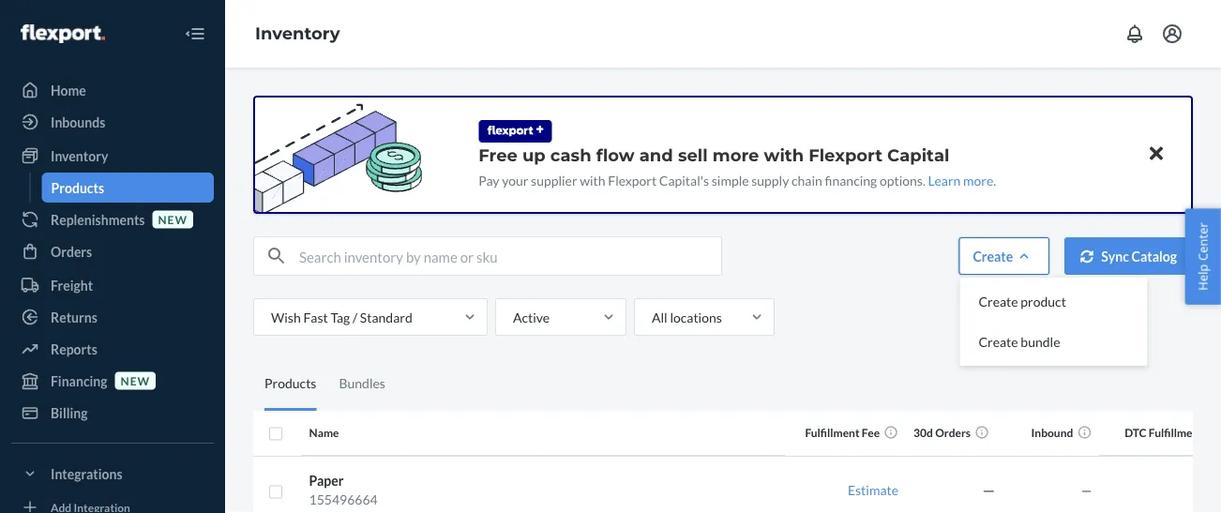 Task type: describe. For each thing, give the bounding box(es) containing it.
1 horizontal spatial flexport
[[809, 145, 883, 165]]

create product
[[979, 294, 1067, 310]]

paper 155496664
[[309, 473, 378, 508]]

create for create product
[[979, 294, 1019, 310]]

0 horizontal spatial with
[[580, 172, 606, 188]]

square image
[[268, 485, 283, 500]]

1 horizontal spatial with
[[764, 145, 804, 165]]

1 horizontal spatial products
[[265, 375, 317, 391]]

bundles
[[339, 375, 386, 391]]

1 vertical spatial flexport
[[608, 172, 657, 188]]

inbounds
[[51, 114, 105, 130]]

wish fast tag / standard
[[271, 309, 413, 325]]

products link
[[42, 173, 214, 203]]

learn more link
[[929, 172, 994, 188]]

Search inventory by name or sku text field
[[299, 237, 722, 275]]

0 vertical spatial inventory link
[[255, 23, 340, 44]]

square image
[[268, 427, 283, 442]]

close navigation image
[[184, 23, 206, 45]]

sync catalog button
[[1065, 237, 1194, 275]]

new for financing
[[121, 374, 150, 388]]

reports link
[[11, 334, 214, 364]]

up
[[523, 145, 546, 165]]

integrations button
[[11, 459, 214, 489]]

open account menu image
[[1162, 23, 1184, 45]]

dtc
[[1126, 426, 1147, 440]]

sync alt image
[[1081, 250, 1095, 263]]

inbound
[[1032, 426, 1074, 440]]

/
[[353, 309, 358, 325]]

financing
[[825, 172, 878, 188]]

locations
[[670, 309, 723, 325]]

close image
[[1151, 142, 1164, 165]]

flexport logo image
[[21, 24, 105, 43]]

0 vertical spatial orders
[[51, 244, 92, 260]]

home link
[[11, 75, 214, 105]]

your
[[502, 172, 529, 188]]

open notifications image
[[1124, 23, 1147, 45]]

sync
[[1102, 248, 1130, 264]]

simple
[[712, 172, 749, 188]]

help center
[[1195, 223, 1212, 291]]

0 vertical spatial products
[[51, 180, 104, 196]]

learn
[[929, 172, 961, 188]]

create for create bundle
[[979, 334, 1019, 350]]

wish
[[271, 309, 301, 325]]

fee
[[862, 426, 880, 440]]

1 fulfillment from the left
[[806, 426, 860, 440]]

returns
[[51, 309, 97, 325]]

new for replenishments
[[158, 213, 188, 226]]

30d orders
[[914, 426, 971, 440]]

replenishments
[[51, 212, 145, 228]]

bundle
[[1021, 334, 1061, 350]]

create product button
[[964, 281, 1144, 322]]

.
[[994, 172, 997, 188]]

155496664
[[309, 492, 378, 508]]

flow
[[597, 145, 635, 165]]

cash
[[551, 145, 592, 165]]

standard
[[360, 309, 413, 325]]

fast
[[304, 309, 328, 325]]

center
[[1195, 223, 1212, 261]]

reports
[[51, 341, 97, 357]]



Task type: locate. For each thing, give the bounding box(es) containing it.
help
[[1195, 264, 1212, 291]]

free up cash flow and sell more with flexport capital pay your supplier with flexport capital's simple supply chain financing options. learn more .
[[479, 145, 997, 188]]

0 horizontal spatial more
[[713, 145, 760, 165]]

2 vertical spatial create
[[979, 334, 1019, 350]]

estimate
[[848, 482, 899, 498]]

create
[[974, 248, 1014, 264], [979, 294, 1019, 310], [979, 334, 1019, 350]]

1 horizontal spatial more
[[964, 172, 994, 188]]

free
[[479, 145, 518, 165]]

help center button
[[1186, 209, 1222, 305]]

inventory link
[[255, 23, 340, 44], [11, 141, 214, 171]]

create up create product
[[974, 248, 1014, 264]]

orders link
[[11, 237, 214, 267]]

0 vertical spatial with
[[764, 145, 804, 165]]

1 vertical spatial products
[[265, 375, 317, 391]]

0 horizontal spatial orders
[[51, 244, 92, 260]]

new
[[158, 213, 188, 226], [121, 374, 150, 388]]

create bundle button
[[964, 322, 1144, 362]]

create bundle
[[979, 334, 1061, 350]]

options.
[[880, 172, 926, 188]]

—
[[1082, 482, 1093, 498]]

1 horizontal spatial inventory
[[255, 23, 340, 44]]

with up supply
[[764, 145, 804, 165]]

fulfillment
[[806, 426, 860, 440], [1150, 426, 1204, 440]]

name
[[309, 426, 339, 440]]

0 vertical spatial new
[[158, 213, 188, 226]]

with
[[764, 145, 804, 165], [580, 172, 606, 188]]

create inside create bundle button
[[979, 334, 1019, 350]]

flexport down flow on the top of the page
[[608, 172, 657, 188]]

orders up freight
[[51, 244, 92, 260]]

0 vertical spatial flexport
[[809, 145, 883, 165]]

0 horizontal spatial flexport
[[608, 172, 657, 188]]

sell
[[678, 145, 708, 165]]

freight link
[[11, 270, 214, 300]]

1 horizontal spatial orders
[[936, 426, 971, 440]]

new down reports link
[[121, 374, 150, 388]]

returns link
[[11, 302, 214, 332]]

create for create
[[974, 248, 1014, 264]]

create left bundle in the bottom of the page
[[979, 334, 1019, 350]]

0 horizontal spatial new
[[121, 374, 150, 388]]

0 vertical spatial inventory
[[255, 23, 340, 44]]

inventory inside inventory link
[[51, 148, 108, 164]]

inventory
[[255, 23, 340, 44], [51, 148, 108, 164]]

paper
[[309, 473, 344, 489]]

1 vertical spatial inventory
[[51, 148, 108, 164]]

orders
[[51, 244, 92, 260], [936, 426, 971, 440]]

30d
[[914, 426, 934, 440]]

products up square image
[[265, 375, 317, 391]]

tag
[[331, 309, 350, 325]]

more
[[713, 145, 760, 165], [964, 172, 994, 188]]

freight
[[51, 277, 93, 293]]

orders right the 30d
[[936, 426, 971, 440]]

products up replenishments
[[51, 180, 104, 196]]

financing
[[51, 373, 108, 389]]

more right learn
[[964, 172, 994, 188]]

1 horizontal spatial inventory link
[[255, 23, 340, 44]]

fulfillment right dtc
[[1150, 426, 1204, 440]]

catalog
[[1132, 248, 1178, 264]]

1 vertical spatial with
[[580, 172, 606, 188]]

1 vertical spatial create
[[979, 294, 1019, 310]]

chain
[[792, 172, 823, 188]]

supplier
[[531, 172, 578, 188]]

home
[[51, 82, 86, 98]]

billing
[[51, 405, 88, 421]]

all
[[652, 309, 668, 325]]

dtc fulfillment
[[1126, 426, 1204, 440]]

active
[[513, 309, 550, 325]]

0 vertical spatial create
[[974, 248, 1014, 264]]

fulfillment left fee
[[806, 426, 860, 440]]

1 horizontal spatial fulfillment
[[1150, 426, 1204, 440]]

billing link
[[11, 398, 214, 428]]

with down the cash
[[580, 172, 606, 188]]

capital's
[[660, 172, 710, 188]]

1 vertical spatial orders
[[936, 426, 971, 440]]

estimate link
[[848, 482, 899, 498]]

0 horizontal spatial inventory link
[[11, 141, 214, 171]]

supply
[[752, 172, 790, 188]]

products
[[51, 180, 104, 196], [265, 375, 317, 391]]

0 horizontal spatial products
[[51, 180, 104, 196]]

flexport
[[809, 145, 883, 165], [608, 172, 657, 188]]

2 fulfillment from the left
[[1150, 426, 1204, 440]]

fulfillment fee
[[806, 426, 880, 440]]

flexport up financing
[[809, 145, 883, 165]]

―
[[983, 482, 996, 498]]

more up simple
[[713, 145, 760, 165]]

inbounds link
[[11, 107, 214, 137]]

sync catalog
[[1102, 248, 1178, 264]]

all locations
[[652, 309, 723, 325]]

create inside create product button
[[979, 294, 1019, 310]]

new down products link at left top
[[158, 213, 188, 226]]

product
[[1021, 294, 1067, 310]]

integrations
[[51, 466, 123, 482]]

1 vertical spatial more
[[964, 172, 994, 188]]

pay
[[479, 172, 500, 188]]

0 horizontal spatial inventory
[[51, 148, 108, 164]]

capital
[[888, 145, 950, 165]]

1 vertical spatial new
[[121, 374, 150, 388]]

0 horizontal spatial fulfillment
[[806, 426, 860, 440]]

0 vertical spatial more
[[713, 145, 760, 165]]

1 horizontal spatial new
[[158, 213, 188, 226]]

1 vertical spatial inventory link
[[11, 141, 214, 171]]

create left product
[[979, 294, 1019, 310]]

and
[[640, 145, 674, 165]]



